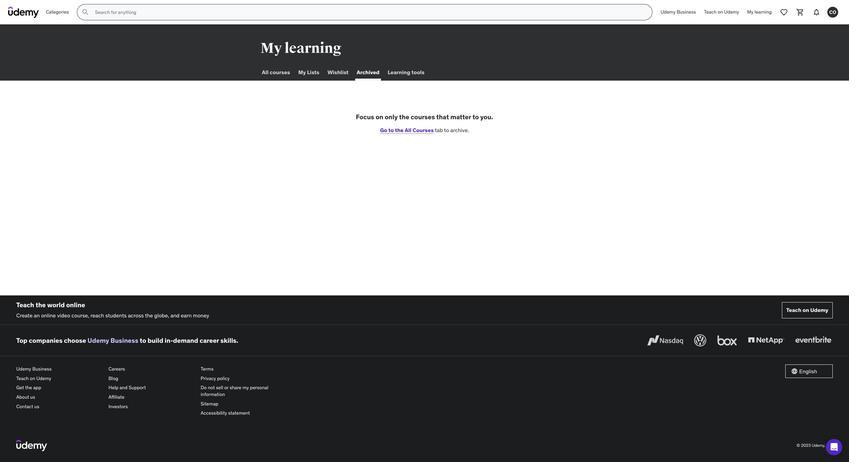 Task type: describe. For each thing, give the bounding box(es) containing it.
sell
[[216, 385, 223, 391]]

0 vertical spatial udemy image
[[8, 6, 39, 18]]

netapp image
[[747, 333, 786, 348]]

matter
[[451, 113, 471, 121]]

archive.
[[451, 127, 469, 134]]

focus
[[356, 113, 374, 121]]

choose
[[64, 337, 86, 345]]

top
[[16, 337, 27, 345]]

go to the all courses tab to archive.
[[380, 127, 469, 134]]

get
[[16, 385, 24, 391]]

wishlist
[[328, 69, 349, 76]]

udemy business teach on udemy get the app about us contact us
[[16, 366, 52, 410]]

course,
[[72, 312, 89, 319]]

learning tools link
[[387, 64, 426, 81]]

udemy,
[[812, 443, 826, 448]]

wishlist link
[[326, 64, 350, 81]]

small image
[[792, 368, 798, 375]]

business for udemy business
[[677, 9, 696, 15]]

build
[[148, 337, 163, 345]]

to left you. at top
[[473, 113, 479, 121]]

and inside careers blog help and support affiliate investors
[[120, 385, 128, 391]]

do not sell or share my personal information button
[[201, 384, 288, 400]]

categories
[[46, 9, 69, 15]]

1 vertical spatial learning
[[285, 40, 342, 57]]

do
[[201, 385, 207, 391]]

only
[[385, 113, 398, 121]]

archived
[[357, 69, 380, 76]]

companies
[[29, 337, 63, 345]]

1 horizontal spatial courses
[[411, 113, 435, 121]]

1 vertical spatial my
[[261, 40, 282, 57]]

go to the all courses link
[[380, 127, 434, 134]]

contact us link
[[16, 402, 103, 412]]

teach inside teach the world online create an online video course, reach students across the globe, and earn money
[[16, 301, 34, 309]]

across
[[128, 312, 144, 319]]

0 vertical spatial teach on udemy link
[[700, 4, 744, 20]]

about us link
[[16, 393, 103, 402]]

go
[[380, 127, 387, 134]]

privacy
[[201, 376, 216, 382]]

reach
[[91, 312, 104, 319]]

1 horizontal spatial business
[[111, 337, 138, 345]]

statement
[[228, 410, 250, 417]]

tools
[[412, 69, 425, 76]]

personal
[[250, 385, 268, 391]]

help
[[109, 385, 118, 391]]

terms privacy policy do not sell or share my personal information sitemap accessibility statement
[[201, 366, 268, 417]]

english button
[[786, 365, 833, 379]]

notifications image
[[813, 8, 821, 16]]

1 vertical spatial udemy image
[[16, 440, 47, 452]]

box image
[[716, 333, 739, 348]]

0 vertical spatial us
[[30, 394, 35, 401]]

eventbrite image
[[794, 333, 833, 348]]

the up an
[[36, 301, 46, 309]]

skills.
[[221, 337, 238, 345]]

create
[[16, 312, 33, 319]]

learning
[[388, 69, 411, 76]]

terms
[[201, 366, 214, 372]]

demand
[[173, 337, 198, 345]]

information
[[201, 392, 225, 398]]

submit search image
[[82, 8, 90, 16]]

to left build
[[140, 337, 146, 345]]

archived link
[[356, 64, 381, 81]]

or
[[224, 385, 229, 391]]

english
[[800, 368, 818, 375]]

teach inside udemy business teach on udemy get the app about us contact us
[[16, 376, 29, 382]]

help and support link
[[109, 384, 195, 393]]

privacy policy link
[[201, 374, 288, 384]]

1 vertical spatial udemy business link
[[88, 337, 138, 345]]

support
[[129, 385, 146, 391]]

and inside teach the world online create an online video course, reach students across the globe, and earn money
[[171, 312, 180, 319]]

all courses
[[262, 69, 290, 76]]

inc.
[[827, 443, 833, 448]]

top companies choose udemy business to build in-demand career skills.
[[16, 337, 238, 345]]

contact
[[16, 404, 33, 410]]

my
[[243, 385, 249, 391]]

app
[[33, 385, 41, 391]]

accessibility
[[201, 410, 227, 417]]

earn
[[181, 312, 192, 319]]

the down only
[[395, 127, 404, 134]]

1 vertical spatial teach on udemy
[[787, 307, 829, 314]]

courses
[[413, 127, 434, 134]]

focus on only the courses that matter to you.
[[356, 113, 493, 121]]

blog link
[[109, 374, 195, 384]]

categories button
[[42, 4, 73, 20]]

0 vertical spatial my learning
[[748, 9, 772, 15]]

all courses link
[[261, 64, 292, 81]]

in-
[[165, 337, 173, 345]]

shopping cart with 0 items image
[[797, 8, 805, 16]]

teach the world online create an online video course, reach students across the globe, and earn money
[[16, 301, 209, 319]]

terms link
[[201, 365, 288, 374]]

my learning link
[[744, 4, 776, 20]]

careers blog help and support affiliate investors
[[109, 366, 146, 410]]



Task type: vqa. For each thing, say whether or not it's contained in the screenshot.
right Teach on Udemy
yes



Task type: locate. For each thing, give the bounding box(es) containing it.
1 vertical spatial my learning
[[261, 40, 342, 57]]

0 vertical spatial teach on udemy
[[704, 9, 740, 15]]

video
[[57, 312, 70, 319]]

1 vertical spatial business
[[111, 337, 138, 345]]

policy
[[217, 376, 230, 382]]

my learning left the wishlist image
[[748, 9, 772, 15]]

1 horizontal spatial teach on udemy link
[[700, 4, 744, 20]]

my
[[748, 9, 754, 15], [261, 40, 282, 57], [298, 69, 306, 76]]

0 horizontal spatial teach on udemy
[[704, 9, 740, 15]]

udemy image
[[8, 6, 39, 18], [16, 440, 47, 452]]

all
[[262, 69, 269, 76], [405, 127, 412, 134]]

my lists link
[[297, 64, 321, 81]]

1 vertical spatial us
[[34, 404, 39, 410]]

my up all courses
[[261, 40, 282, 57]]

affiliate
[[109, 394, 125, 401]]

1 horizontal spatial online
[[66, 301, 85, 309]]

udemy business
[[661, 9, 696, 15]]

my for my lists link
[[298, 69, 306, 76]]

that
[[437, 113, 449, 121]]

1 vertical spatial and
[[120, 385, 128, 391]]

courses
[[270, 69, 290, 76], [411, 113, 435, 121]]

0 vertical spatial my
[[748, 9, 754, 15]]

blog
[[109, 376, 118, 382]]

the right 'get'
[[25, 385, 32, 391]]

my learning
[[748, 9, 772, 15], [261, 40, 342, 57]]

online up course,
[[66, 301, 85, 309]]

on inside udemy business teach on udemy get the app about us contact us
[[30, 376, 35, 382]]

1 horizontal spatial my learning
[[748, 9, 772, 15]]

0 horizontal spatial online
[[41, 312, 56, 319]]

2 vertical spatial business
[[32, 366, 52, 372]]

careers link
[[109, 365, 195, 374]]

1 horizontal spatial my
[[298, 69, 306, 76]]

1 horizontal spatial and
[[171, 312, 180, 319]]

2 vertical spatial my
[[298, 69, 306, 76]]

© 2023 udemy, inc.
[[797, 443, 833, 448]]

©
[[797, 443, 801, 448]]

1 horizontal spatial learning
[[755, 9, 772, 15]]

teach on udemy link
[[700, 4, 744, 20], [782, 302, 833, 319], [16, 374, 103, 384]]

lists
[[307, 69, 320, 76]]

learning tools
[[388, 69, 425, 76]]

us
[[30, 394, 35, 401], [34, 404, 39, 410]]

share
[[230, 385, 242, 391]]

us right contact
[[34, 404, 39, 410]]

courses left my lists
[[270, 69, 290, 76]]

2 horizontal spatial teach on udemy link
[[782, 302, 833, 319]]

to
[[473, 113, 479, 121], [389, 127, 394, 134], [444, 127, 449, 134], [140, 337, 146, 345]]

business inside udemy business teach on udemy get the app about us contact us
[[32, 366, 52, 372]]

my for my learning link
[[748, 9, 754, 15]]

1 horizontal spatial all
[[405, 127, 412, 134]]

2 vertical spatial teach on udemy link
[[16, 374, 103, 384]]

wishlist image
[[780, 8, 788, 16]]

my left the wishlist image
[[748, 9, 754, 15]]

on
[[718, 9, 723, 15], [376, 113, 384, 121], [803, 307, 810, 314], [30, 376, 35, 382]]

you.
[[481, 113, 493, 121]]

0 horizontal spatial teach on udemy link
[[16, 374, 103, 384]]

business for udemy business teach on udemy get the app about us contact us
[[32, 366, 52, 372]]

2 horizontal spatial business
[[677, 9, 696, 15]]

nasdaq image
[[646, 333, 685, 348]]

0 horizontal spatial my
[[261, 40, 282, 57]]

the inside udemy business teach on udemy get the app about us contact us
[[25, 385, 32, 391]]

volkswagen image
[[693, 333, 708, 348]]

and
[[171, 312, 180, 319], [120, 385, 128, 391]]

about
[[16, 394, 29, 401]]

0 vertical spatial online
[[66, 301, 85, 309]]

courses up courses
[[411, 113, 435, 121]]

students
[[105, 312, 127, 319]]

globe,
[[154, 312, 169, 319]]

2 vertical spatial udemy business link
[[16, 365, 103, 374]]

my left lists
[[298, 69, 306, 76]]

0 vertical spatial learning
[[755, 9, 772, 15]]

0 vertical spatial business
[[677, 9, 696, 15]]

0 horizontal spatial learning
[[285, 40, 342, 57]]

career
[[200, 337, 219, 345]]

investors link
[[109, 402, 195, 412]]

2023
[[802, 443, 811, 448]]

investors
[[109, 404, 128, 410]]

my learning up my lists
[[261, 40, 342, 57]]

affiliate link
[[109, 393, 195, 402]]

an
[[34, 312, 40, 319]]

0 horizontal spatial business
[[32, 366, 52, 372]]

teach
[[704, 9, 717, 15], [16, 301, 34, 309], [787, 307, 802, 314], [16, 376, 29, 382]]

the
[[399, 113, 410, 121], [395, 127, 404, 134], [36, 301, 46, 309], [145, 312, 153, 319], [25, 385, 32, 391]]

0 vertical spatial udemy business link
[[657, 4, 700, 20]]

co link
[[825, 4, 841, 20]]

co
[[830, 9, 837, 15]]

us right the about at the left bottom of the page
[[30, 394, 35, 401]]

learning up lists
[[285, 40, 342, 57]]

0 vertical spatial all
[[262, 69, 269, 76]]

online right an
[[41, 312, 56, 319]]

the left globe,
[[145, 312, 153, 319]]

money
[[193, 312, 209, 319]]

business
[[677, 9, 696, 15], [111, 337, 138, 345], [32, 366, 52, 372]]

and right help
[[120, 385, 128, 391]]

0 horizontal spatial my learning
[[261, 40, 342, 57]]

get the app link
[[16, 384, 103, 393]]

learning
[[755, 9, 772, 15], [285, 40, 342, 57]]

0 horizontal spatial courses
[[270, 69, 290, 76]]

0 vertical spatial and
[[171, 312, 180, 319]]

learning left the wishlist image
[[755, 9, 772, 15]]

Search for anything text field
[[94, 6, 644, 18]]

world
[[47, 301, 65, 309]]

careers
[[109, 366, 125, 372]]

sitemap
[[201, 401, 218, 407]]

accessibility statement link
[[201, 409, 288, 418]]

1 horizontal spatial teach on udemy
[[787, 307, 829, 314]]

the right only
[[399, 113, 410, 121]]

1 vertical spatial teach on udemy link
[[782, 302, 833, 319]]

sitemap link
[[201, 400, 288, 409]]

tab
[[435, 127, 443, 134]]

not
[[208, 385, 215, 391]]

0 horizontal spatial and
[[120, 385, 128, 391]]

1 vertical spatial online
[[41, 312, 56, 319]]

2 horizontal spatial my
[[748, 9, 754, 15]]

0 horizontal spatial all
[[262, 69, 269, 76]]

and left earn
[[171, 312, 180, 319]]

my lists
[[298, 69, 320, 76]]

1 vertical spatial courses
[[411, 113, 435, 121]]

to right "tab"
[[444, 127, 449, 134]]

online
[[66, 301, 85, 309], [41, 312, 56, 319]]

1 vertical spatial all
[[405, 127, 412, 134]]

teach on udemy
[[704, 9, 740, 15], [787, 307, 829, 314]]

to right go
[[389, 127, 394, 134]]

0 vertical spatial courses
[[270, 69, 290, 76]]



